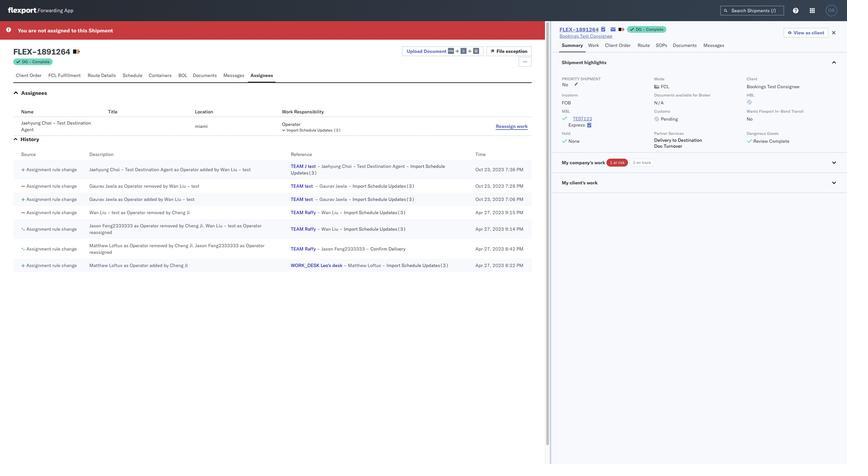 Task type: locate. For each thing, give the bounding box(es) containing it.
4 assignment from the top
[[26, 210, 51, 216]]

2023 left 8:22
[[493, 263, 504, 269]]

are
[[28, 27, 37, 34]]

pm right 9:14
[[517, 226, 524, 232]]

1 vertical spatial added
[[144, 197, 157, 203]]

1 vertical spatial delivery
[[389, 246, 406, 252]]

turnover
[[664, 143, 682, 149]]

by for matthew loftus as operator removed by cheng ji. jason feng2333333 as operator reassigned
[[169, 243, 174, 249]]

2 27, from the top
[[484, 226, 492, 232]]

gaurav jawla as operator removed by wan liu - test
[[89, 183, 199, 189]]

team for jason feng2333333 as operator removed by cheng ji. wan liu - test as operator reassigned
[[291, 226, 304, 232]]

1 vertical spatial to
[[673, 137, 677, 143]]

1 horizontal spatial consignee
[[778, 84, 800, 90]]

choi
[[42, 120, 52, 126], [342, 164, 352, 169], [110, 167, 120, 173]]

pm right '9:15'
[[517, 210, 524, 216]]

2 vertical spatial oct
[[476, 197, 483, 203]]

cheng inside jason feng2333333 as operator removed by cheng ji. wan liu - test as operator reassigned
[[185, 223, 199, 229]]

0 horizontal spatial consignee
[[590, 33, 613, 39]]

removed up "gaurav jawla as operator added by wan liu - test"
[[144, 183, 162, 189]]

shipment right this
[[89, 27, 113, 34]]

removed down jason feng2333333 as operator removed by cheng ji. wan liu - test as operator reassigned in the left of the page
[[150, 243, 167, 249]]

fulfillment
[[58, 72, 81, 78]]

1 raffy from the top
[[305, 210, 316, 216]]

documents button up "shipment highlights" button at the right top of the page
[[671, 39, 701, 52]]

by for jason feng2333333 as operator removed by cheng ji. wan liu - test as operator reassigned
[[179, 223, 184, 229]]

client order button up highlights
[[603, 39, 635, 52]]

reassigned inside jason feng2333333 as operator removed by cheng ji. wan liu - test as operator reassigned
[[89, 230, 112, 236]]

delivery right confirm
[[389, 246, 406, 252]]

my inside my client's work button
[[562, 180, 569, 186]]

1 vertical spatial messages button
[[221, 70, 248, 82]]

0 horizontal spatial feng2333333
[[102, 223, 133, 229]]

to
[[71, 27, 76, 34], [673, 137, 677, 143]]

2 team test - gaurav jawla - import schedule updates(3) from the top
[[291, 197, 415, 203]]

team test - gaurav jawla - import schedule updates(3)
[[291, 183, 415, 189], [291, 197, 415, 203]]

1 at risk
[[610, 160, 625, 165]]

1 horizontal spatial dg
[[636, 27, 642, 32]]

0 vertical spatial team raffy - wan liu - import schedule updates(3)
[[291, 210, 406, 216]]

updates(3) for apr 27, 2023 9:15 pm
[[380, 210, 406, 216]]

updates(3) for oct 23, 2023 7:06 pm
[[389, 197, 415, 203]]

1 assignment from the top
[[26, 167, 51, 173]]

2023 for 7:06
[[493, 197, 504, 203]]

1891264 up the bookings test consignee
[[576, 26, 599, 33]]

complete down goods on the top right
[[770, 138, 790, 144]]

no
[[562, 82, 568, 88], [747, 116, 753, 122]]

4 assignment rule change from the top
[[26, 210, 77, 216]]

apr for apr 27, 2023 8:22 pm
[[476, 263, 483, 269]]

- inside jaehyung choi - test destination agent
[[53, 120, 56, 126]]

2023 for 9:14
[[493, 226, 504, 232]]

bookings test consignee
[[560, 33, 613, 39]]

fcl
[[48, 72, 57, 78], [661, 84, 670, 90]]

customs
[[655, 109, 670, 114]]

1891264 down assigned
[[37, 47, 70, 57]]

7:28
[[506, 183, 516, 189]]

6 2023 from the top
[[493, 246, 504, 252]]

matthew inside matthew loftus as operator removed by cheng ji. jason feng2333333 as operator reassigned
[[89, 243, 108, 249]]

schedule inside button
[[300, 128, 316, 133]]

27, for apr 27, 2023 8:22 pm
[[484, 263, 492, 269]]

route inside button
[[638, 42, 650, 48]]

no down wants
[[747, 116, 753, 122]]

delivery inside partner services delivery to destination doc turnover
[[655, 137, 672, 143]]

jaehyung
[[21, 120, 41, 126], [321, 164, 341, 169], [89, 167, 109, 173]]

client order right work button
[[605, 42, 631, 48]]

5 team from the top
[[291, 226, 304, 232]]

flex
[[13, 47, 32, 57]]

no down the priority
[[562, 82, 568, 88]]

3 assignment rule change from the top
[[26, 197, 77, 203]]

ji down matthew loftus as operator removed by cheng ji. jason feng2333333 as operator reassigned
[[185, 263, 188, 269]]

by for matthew loftus as operator added by cheng ji
[[164, 263, 169, 269]]

change
[[62, 167, 77, 173], [62, 183, 77, 189], [62, 197, 77, 203], [62, 210, 77, 216], [62, 226, 77, 232], [62, 246, 77, 252], [62, 263, 77, 269]]

jaehyung down name at top
[[21, 120, 41, 126]]

7 assignment rule change from the top
[[26, 263, 77, 269]]

0 horizontal spatial delivery
[[389, 246, 406, 252]]

review
[[754, 138, 768, 144]]

1 team test - gaurav jawla - import schedule updates(3) from the top
[[291, 183, 415, 189]]

7 2023 from the top
[[493, 263, 504, 269]]

2 my from the top
[[562, 180, 569, 186]]

apr for apr 27, 2023 9:15 pm
[[476, 210, 483, 216]]

client order
[[605, 42, 631, 48], [16, 72, 42, 78]]

2 horizontal spatial complete
[[770, 138, 790, 144]]

removed for jawla
[[144, 183, 162, 189]]

0 horizontal spatial dg
[[22, 59, 28, 64]]

app
[[64, 7, 73, 14]]

added
[[200, 167, 213, 173], [144, 197, 157, 203], [150, 263, 163, 269]]

client's
[[570, 180, 586, 186]]

broker
[[699, 93, 711, 98]]

view as client
[[794, 30, 825, 36]]

2 vertical spatial complete
[[770, 138, 790, 144]]

1 vertical spatial work
[[282, 109, 293, 115]]

0 vertical spatial assignees
[[251, 72, 273, 78]]

27, down oct 23, 2023 7:06 pm at the right top of the page
[[484, 210, 492, 216]]

23, down time
[[484, 167, 492, 173]]

assignment rule change for jaehyung choi - test destination agent as operator added by wan liu - test
[[26, 167, 77, 173]]

1 horizontal spatial fcl
[[661, 84, 670, 90]]

bookings up hbl
[[747, 84, 766, 90]]

3 team from the top
[[291, 197, 304, 203]]

0 vertical spatial messages
[[704, 42, 725, 48]]

my left company's
[[562, 160, 569, 166]]

consignee up work button
[[590, 33, 613, 39]]

loftus inside matthew loftus as operator removed by cheng ji. jason feng2333333 as operator reassigned
[[109, 243, 123, 249]]

dg down flex
[[22, 59, 28, 64]]

fcl inside button
[[48, 72, 57, 78]]

removed inside matthew loftus as operator removed by cheng ji. jason feng2333333 as operator reassigned
[[150, 243, 167, 249]]

change for matthew loftus as operator removed by cheng ji. jason feng2333333 as operator reassigned
[[62, 246, 77, 252]]

pm right 7:36
[[517, 167, 524, 173]]

team for gaurav jawla as operator removed by wan liu - test
[[291, 183, 304, 189]]

2023 left 9:14
[[493, 226, 504, 232]]

1 horizontal spatial jaehyung
[[89, 167, 109, 173]]

dg up route button
[[636, 27, 642, 32]]

1 vertical spatial order
[[30, 72, 42, 78]]

test
[[308, 164, 316, 169], [243, 167, 251, 173], [191, 183, 199, 189], [305, 183, 313, 189], [187, 197, 195, 203], [305, 197, 313, 203], [112, 210, 120, 216], [228, 223, 236, 229]]

client order button down flex
[[13, 70, 46, 82]]

cheng down jason feng2333333 as operator removed by cheng ji. wan liu - test as operator reassigned in the left of the page
[[175, 243, 188, 249]]

2023 left the 7:28
[[493, 183, 504, 189]]

2 vertical spatial 23,
[[484, 197, 492, 203]]

1 vertical spatial ji.
[[190, 243, 194, 249]]

0 vertical spatial client order button
[[603, 39, 635, 52]]

1 rule from the top
[[52, 167, 60, 173]]

order left route button
[[619, 42, 631, 48]]

feng2333333 inside matthew loftus as operator removed by cheng ji. jason feng2333333 as operator reassigned
[[208, 243, 239, 249]]

5 change from the top
[[62, 226, 77, 232]]

2023 left '7:06'
[[493, 197, 504, 203]]

destination
[[67, 120, 91, 126], [678, 137, 703, 143], [367, 164, 391, 169], [135, 167, 159, 173]]

team raffy - wan liu - import schedule updates(3) for apr 27, 2023 9:14 pm
[[291, 226, 406, 232]]

pm for apr 27, 2023 8:22 pm
[[517, 263, 524, 269]]

oct
[[476, 167, 483, 173], [476, 183, 483, 189], [476, 197, 483, 203]]

view
[[794, 30, 805, 36]]

2 vertical spatial added
[[150, 263, 163, 269]]

documents button right bol
[[190, 70, 221, 82]]

3 2023 from the top
[[493, 197, 504, 203]]

partner services delivery to destination doc turnover
[[655, 131, 703, 149]]

work left '1'
[[595, 160, 606, 166]]

team test - gaurav jawla - import schedule updates(3) for oct 23, 2023 7:28 pm
[[291, 183, 415, 189]]

cheng inside matthew loftus as operator removed by cheng ji. jason feng2333333 as operator reassigned
[[175, 243, 188, 249]]

jawla
[[105, 183, 117, 189], [336, 183, 347, 189], [105, 197, 117, 203], [336, 197, 347, 203]]

consignee inside "client bookings test consignee incoterm fob"
[[778, 84, 800, 90]]

1 2023 from the top
[[493, 167, 504, 173]]

raffy for operator
[[305, 246, 316, 252]]

1 horizontal spatial to
[[673, 137, 677, 143]]

team raffy - wan liu - import schedule updates(3)
[[291, 210, 406, 216], [291, 226, 406, 232]]

4 rule from the top
[[52, 210, 60, 216]]

added for wan
[[144, 197, 157, 203]]

pm for apr 27, 2023 8:42 pm
[[517, 246, 524, 252]]

rule
[[52, 167, 60, 173], [52, 183, 60, 189], [52, 197, 60, 203], [52, 210, 60, 216], [52, 226, 60, 232], [52, 246, 60, 252], [52, 263, 60, 269]]

containers button
[[146, 70, 176, 82]]

0 horizontal spatial work
[[282, 109, 293, 115]]

0 vertical spatial order
[[619, 42, 631, 48]]

raffy for test
[[305, 226, 316, 232]]

2 assignment from the top
[[26, 183, 51, 189]]

0 vertical spatial bookings
[[560, 33, 579, 39]]

0 horizontal spatial jaehyung
[[21, 120, 41, 126]]

0 vertical spatial raffy
[[305, 210, 316, 216]]

rule for gaurav jawla as operator removed by wan liu - test
[[52, 183, 60, 189]]

by inside jason feng2333333 as operator removed by cheng ji. wan liu - test as operator reassigned
[[179, 223, 184, 229]]

choi inside jaehyung choi - test destination agent
[[42, 120, 52, 126]]

cheng up matthew loftus as operator removed by cheng ji. jason feng2333333 as operator reassigned
[[185, 223, 199, 229]]

0 vertical spatial assignees button
[[248, 70, 276, 82]]

23, for oct 23, 2023 7:06 pm
[[484, 197, 492, 203]]

route left sops
[[638, 42, 650, 48]]

5 rule from the top
[[52, 226, 60, 232]]

2 assignment rule change from the top
[[26, 183, 77, 189]]

pm right '7:06'
[[517, 197, 524, 203]]

messages button
[[701, 39, 728, 52], [221, 70, 248, 82]]

1 assignment rule change from the top
[[26, 167, 77, 173]]

1 oct from the top
[[476, 167, 483, 173]]

1 vertical spatial raffy
[[305, 226, 316, 232]]

highlights
[[585, 60, 607, 66]]

import inside button
[[287, 128, 299, 133]]

4 2023 from the top
[[493, 210, 504, 216]]

gaurav
[[89, 183, 104, 189], [320, 183, 335, 189], [89, 197, 104, 203], [320, 197, 335, 203]]

dg - complete down flex - 1891264
[[22, 59, 50, 64]]

1 vertical spatial team test - gaurav jawla - import schedule updates(3)
[[291, 197, 415, 203]]

apr for apr 27, 2023 8:42 pm
[[476, 246, 483, 252]]

2 rule from the top
[[52, 183, 60, 189]]

work right client's
[[587, 180, 598, 186]]

1 23, from the top
[[484, 167, 492, 173]]

oct down time
[[476, 167, 483, 173]]

1 horizontal spatial client order
[[605, 42, 631, 48]]

1 vertical spatial dg
[[22, 59, 28, 64]]

0 vertical spatial oct
[[476, 167, 483, 173]]

work for my company's work
[[595, 160, 606, 166]]

my
[[562, 160, 569, 166], [562, 180, 569, 186]]

2 oct from the top
[[476, 183, 483, 189]]

fcl left fulfillment
[[48, 72, 57, 78]]

removed up matthew loftus as operator removed by cheng ji. jason feng2333333 as operator reassigned
[[160, 223, 178, 229]]

5 assignment from the top
[[26, 226, 51, 232]]

1 vertical spatial client order button
[[13, 70, 46, 82]]

dg - complete up route button
[[636, 27, 664, 32]]

apr 27, 2023 9:15 pm
[[476, 210, 524, 216]]

2023 left 7:36
[[493, 167, 504, 173]]

client order button
[[603, 39, 635, 52], [13, 70, 46, 82]]

shipment up the priority
[[562, 60, 583, 66]]

as
[[806, 30, 811, 36], [174, 167, 179, 173], [118, 183, 123, 189], [118, 197, 123, 203], [121, 210, 126, 216], [134, 223, 139, 229], [237, 223, 242, 229], [124, 243, 129, 249], [240, 243, 245, 249], [124, 263, 129, 269]]

cheng
[[172, 210, 186, 216], [185, 223, 199, 229], [175, 243, 188, 249], [170, 263, 184, 269]]

work down bookings test consignee "link"
[[588, 42, 599, 48]]

0 vertical spatial route
[[638, 42, 650, 48]]

0 horizontal spatial ji.
[[190, 243, 194, 249]]

0 vertical spatial team test - gaurav jawla - import schedule updates(3)
[[291, 183, 415, 189]]

work
[[517, 123, 528, 129], [595, 160, 606, 166], [587, 180, 598, 186]]

1 vertical spatial complete
[[32, 59, 50, 64]]

apr down oct 23, 2023 7:06 pm at the right top of the page
[[476, 210, 483, 216]]

shipment inside button
[[562, 60, 583, 66]]

jaehyung down "description"
[[89, 167, 109, 173]]

0 horizontal spatial documents button
[[190, 70, 221, 82]]

import
[[287, 128, 299, 133], [411, 164, 424, 169], [353, 183, 367, 189], [353, 197, 367, 203], [344, 210, 358, 216], [344, 226, 358, 232], [387, 263, 401, 269]]

1 horizontal spatial jason
[[195, 243, 207, 249]]

team for jaehyung choi - test destination agent as operator added by wan liu - test
[[291, 164, 304, 169]]

1 my from the top
[[562, 160, 569, 166]]

removed inside jason feng2333333 as operator removed by cheng ji. wan liu - test as operator reassigned
[[160, 223, 178, 229]]

order down flex - 1891264
[[30, 72, 42, 78]]

change for gaurav jawla as operator removed by wan liu - test
[[62, 183, 77, 189]]

raffy
[[305, 210, 316, 216], [305, 226, 316, 232], [305, 246, 316, 252]]

change for wan liu - test as operator removed by cheng ji
[[62, 210, 77, 216]]

6 assignment from the top
[[26, 246, 51, 252]]

my left client's
[[562, 180, 569, 186]]

client
[[605, 42, 618, 48], [16, 72, 28, 78], [747, 76, 758, 81]]

jaehyung right j
[[321, 164, 341, 169]]

by inside matthew loftus as operator removed by cheng ji. jason feng2333333 as operator reassigned
[[169, 243, 174, 249]]

1 apr from the top
[[476, 210, 483, 216]]

2 reassigned from the top
[[89, 250, 112, 256]]

agent for jaehyung choi - test destination agent
[[21, 127, 34, 133]]

6 assignment rule change from the top
[[26, 246, 77, 252]]

Search Shipments (/) text field
[[721, 6, 785, 16]]

client order down flex
[[16, 72, 42, 78]]

2 vertical spatial work
[[587, 180, 598, 186]]

test inside jaehyung choi - test destination agent
[[57, 120, 66, 126]]

23, up oct 23, 2023 7:06 pm at the right top of the page
[[484, 183, 492, 189]]

matthew for matthew loftus as operator added by cheng ji
[[89, 263, 108, 269]]

documents inside documents available for broker n/a
[[655, 93, 675, 98]]

import inside the import schedule updates(3)
[[411, 164, 424, 169]]

pm for apr 27, 2023 9:15 pm
[[517, 210, 524, 216]]

work left the responsibility
[[282, 109, 293, 115]]

27, down apr 27, 2023 8:42 pm
[[484, 263, 492, 269]]

1 reassigned from the top
[[89, 230, 112, 236]]

apr down apr 27, 2023 8:42 pm
[[476, 263, 483, 269]]

1 horizontal spatial assignees
[[251, 72, 273, 78]]

1 vertical spatial assignees
[[21, 90, 47, 96]]

1 horizontal spatial assignees button
[[248, 70, 276, 82]]

1 change from the top
[[62, 167, 77, 173]]

1 horizontal spatial delivery
[[655, 137, 672, 143]]

9:15
[[505, 210, 516, 216]]

27, up the apr 27, 2023 8:22 pm
[[484, 246, 492, 252]]

bookings inside "link"
[[560, 33, 579, 39]]

documents up "shipment highlights" button at the right top of the page
[[673, 42, 697, 48]]

1 horizontal spatial complete
[[646, 27, 664, 32]]

2 23, from the top
[[484, 183, 492, 189]]

jaehyung choi - test destination agent as operator added by wan liu - test
[[89, 167, 251, 173]]

2 horizontal spatial client
[[747, 76, 758, 81]]

choi for jaehyung choi - test destination agent
[[42, 120, 52, 126]]

test123 button
[[569, 116, 597, 122]]

oct 23, 2023 7:06 pm
[[476, 197, 524, 203]]

test inside "client bookings test consignee incoterm fob"
[[768, 84, 776, 90]]

4 27, from the top
[[484, 263, 492, 269]]

bol
[[178, 72, 187, 78]]

consignee up bond
[[778, 84, 800, 90]]

assignment rule change for wan liu - test as operator removed by cheng ji
[[26, 210, 77, 216]]

1 horizontal spatial agent
[[161, 167, 173, 173]]

2 raffy from the top
[[305, 226, 316, 232]]

pm right '8:42'
[[517, 246, 524, 252]]

change for gaurav jawla as operator added by wan liu - test
[[62, 197, 77, 203]]

destination inside partner services delivery to destination doc turnover
[[678, 137, 703, 143]]

2 2023 from the top
[[493, 183, 504, 189]]

0 vertical spatial no
[[562, 82, 568, 88]]

4 change from the top
[[62, 210, 77, 216]]

team raffy - jason feng2333333 - confirm delivery
[[291, 246, 406, 252]]

0 horizontal spatial route
[[88, 72, 100, 78]]

route left details
[[88, 72, 100, 78]]

assignment for matthew loftus as operator added by cheng ji
[[26, 263, 51, 269]]

documents right bol "button"
[[193, 72, 217, 78]]

jaehyung for jaehyung choi - test destination agent as operator added by wan liu - test
[[89, 167, 109, 173]]

reassigned inside matthew loftus as operator removed by cheng ji. jason feng2333333 as operator reassigned
[[89, 250, 112, 256]]

23, for oct 23, 2023 7:28 pm
[[484, 183, 492, 189]]

removed for loftus
[[150, 243, 167, 249]]

matthew loftus as operator removed by cheng ji. jason feng2333333 as operator reassigned
[[89, 243, 265, 256]]

1 horizontal spatial 1891264
[[576, 26, 599, 33]]

wants flexport in-bond transit no
[[747, 109, 804, 122]]

ji. inside matthew loftus as operator removed by cheng ji. jason feng2333333 as operator reassigned
[[190, 243, 194, 249]]

pm right the 7:28
[[517, 183, 524, 189]]

1 vertical spatial dg - complete
[[22, 59, 50, 64]]

track
[[642, 160, 651, 165]]

updates(3)
[[291, 170, 317, 176], [389, 183, 415, 189], [389, 197, 415, 203], [380, 210, 406, 216], [380, 226, 406, 232], [423, 263, 449, 269]]

0 vertical spatial dg
[[636, 27, 642, 32]]

route button
[[635, 39, 654, 52]]

assignment for jason feng2333333 as operator removed by cheng ji. wan liu - test as operator reassigned
[[26, 226, 51, 232]]

2023 left '8:42'
[[493, 246, 504, 252]]

assignees button
[[248, 70, 276, 82], [21, 90, 47, 96]]

wan liu - test as operator removed by cheng ji
[[89, 210, 190, 216]]

desk
[[333, 263, 343, 269]]

pm right 8:22
[[517, 263, 524, 269]]

assigned
[[47, 27, 70, 34]]

bol button
[[176, 70, 190, 82]]

apr 27, 2023 9:14 pm
[[476, 226, 524, 232]]

to down services
[[673, 137, 677, 143]]

0 horizontal spatial order
[[30, 72, 42, 78]]

0 horizontal spatial fcl
[[48, 72, 57, 78]]

schedule inside button
[[123, 72, 142, 78]]

2023 for 7:28
[[493, 183, 504, 189]]

0 horizontal spatial agent
[[21, 127, 34, 133]]

2023 for 8:22
[[493, 263, 504, 269]]

2 apr from the top
[[476, 226, 483, 232]]

2 on track
[[633, 160, 651, 165]]

oct for oct 23, 2023 7:28 pm
[[476, 183, 483, 189]]

as inside view as client button
[[806, 30, 811, 36]]

to inside partner services delivery to destination doc turnover
[[673, 137, 677, 143]]

oct up oct 23, 2023 7:06 pm at the right top of the page
[[476, 183, 483, 189]]

-
[[643, 27, 645, 32], [32, 47, 37, 57], [29, 59, 31, 64], [53, 120, 56, 126], [317, 164, 320, 169], [353, 164, 356, 169], [406, 164, 409, 169], [121, 167, 124, 173], [239, 167, 241, 173], [187, 183, 190, 189], [315, 183, 318, 189], [348, 183, 351, 189], [183, 197, 185, 203], [315, 197, 318, 203], [348, 197, 351, 203], [108, 210, 110, 216], [317, 210, 320, 216], [340, 210, 343, 216], [224, 223, 227, 229], [317, 226, 320, 232], [340, 226, 343, 232], [317, 246, 320, 252], [366, 246, 369, 252], [344, 263, 347, 269], [383, 263, 385, 269]]

updates(3) inside the import schedule updates(3)
[[291, 170, 317, 176]]

services
[[669, 131, 684, 136]]

jaehyung inside jaehyung choi - test destination agent
[[21, 120, 41, 126]]

oct 23, 2023 7:36 pm
[[476, 167, 524, 173]]

1 team from the top
[[291, 164, 304, 169]]

complete down flex - 1891264
[[32, 59, 50, 64]]

1 horizontal spatial work
[[588, 42, 599, 48]]

available
[[676, 93, 692, 98]]

0 horizontal spatial assignees button
[[21, 90, 47, 96]]

to left this
[[71, 27, 76, 34]]

7 change from the top
[[62, 263, 77, 269]]

details
[[101, 72, 116, 78]]

work for work responsibility
[[282, 109, 293, 115]]

pm for oct 23, 2023 7:06 pm
[[517, 197, 524, 203]]

complete up sops
[[646, 27, 664, 32]]

ji. inside jason feng2333333 as operator removed by cheng ji. wan liu - test as operator reassigned
[[200, 223, 204, 229]]

oct for oct 23, 2023 7:36 pm
[[476, 167, 483, 173]]

updates
[[317, 128, 333, 133]]

0 vertical spatial shipment
[[89, 27, 113, 34]]

0 vertical spatial fcl
[[48, 72, 57, 78]]

apr down apr 27, 2023 9:15 pm
[[476, 226, 483, 232]]

3 27, from the top
[[484, 246, 492, 252]]

cheng for matthew loftus as operator removed by cheng ji. jason feng2333333 as operator reassigned
[[175, 243, 188, 249]]

work inside my client's work button
[[587, 180, 598, 186]]

1 27, from the top
[[484, 210, 492, 216]]

summary
[[562, 42, 583, 48]]

matthew for matthew loftus as operator removed by cheng ji. jason feng2333333 as operator reassigned
[[89, 243, 108, 249]]

route for route
[[638, 42, 650, 48]]

6 change from the top
[[62, 246, 77, 252]]

added for cheng
[[150, 263, 163, 269]]

bookings down flex-
[[560, 33, 579, 39]]

3 apr from the top
[[476, 246, 483, 252]]

5 assignment rule change from the top
[[26, 226, 77, 232]]

cheng down matthew loftus as operator removed by cheng ji. jason feng2333333 as operator reassigned
[[170, 263, 184, 269]]

reassigned
[[89, 230, 112, 236], [89, 250, 112, 256]]

fcl for fcl
[[661, 84, 670, 90]]

agent inside jaehyung choi - test destination agent
[[21, 127, 34, 133]]

client right work button
[[605, 42, 618, 48]]

2 team raffy - wan liu - import schedule updates(3) from the top
[[291, 226, 406, 232]]

documents up n/a on the top
[[655, 93, 675, 98]]

1 horizontal spatial dg - complete
[[636, 27, 664, 32]]

removed for feng2333333
[[160, 223, 178, 229]]

pm for oct 23, 2023 7:28 pm
[[517, 183, 524, 189]]

assignment for wan liu - test as operator removed by cheng ji
[[26, 210, 51, 216]]

oct up apr 27, 2023 9:15 pm
[[476, 197, 483, 203]]

test inside "link"
[[580, 33, 589, 39]]

jason
[[89, 223, 101, 229], [195, 243, 207, 249], [322, 246, 333, 252]]

rule for matthew loftus as operator removed by cheng ji. jason feng2333333 as operator reassigned
[[52, 246, 60, 252]]

0 horizontal spatial bookings
[[560, 33, 579, 39]]

oct for oct 23, 2023 7:06 pm
[[476, 197, 483, 203]]

23, up apr 27, 2023 9:15 pm
[[484, 197, 492, 203]]

2 team from the top
[[291, 183, 304, 189]]

matthew loftus as operator added by cheng ji
[[89, 263, 188, 269]]

0 vertical spatial documents button
[[671, 39, 701, 52]]

4 apr from the top
[[476, 263, 483, 269]]

pm
[[517, 167, 524, 173], [517, 183, 524, 189], [517, 197, 524, 203], [517, 210, 524, 216], [517, 226, 524, 232], [517, 246, 524, 252], [517, 263, 524, 269]]

fcl down mode
[[661, 84, 670, 90]]

client up hbl
[[747, 76, 758, 81]]

6 rule from the top
[[52, 246, 60, 252]]

5 2023 from the top
[[493, 226, 504, 232]]

bond
[[781, 109, 791, 114]]

3 assignment from the top
[[26, 197, 51, 203]]

work inside work button
[[588, 42, 599, 48]]

assignment for gaurav jawla as operator added by wan liu - test
[[26, 197, 51, 203]]

messages
[[704, 42, 725, 48], [224, 72, 244, 78]]

3 rule from the top
[[52, 197, 60, 203]]

2023 left '9:15'
[[493, 210, 504, 216]]

updates(3) for oct 23, 2023 7:28 pm
[[389, 183, 415, 189]]

ji up jason feng2333333 as operator removed by cheng ji. wan liu - test as operator reassigned in the left of the page
[[187, 210, 190, 216]]

0 vertical spatial delivery
[[655, 137, 672, 143]]

1 team raffy - wan liu - import schedule updates(3) from the top
[[291, 210, 406, 216]]

1 vertical spatial bookings
[[747, 84, 766, 90]]

7 rule from the top
[[52, 263, 60, 269]]

0 horizontal spatial messages
[[224, 72, 244, 78]]

27, down apr 27, 2023 9:15 pm
[[484, 226, 492, 232]]

4 team from the top
[[291, 210, 304, 216]]

3 23, from the top
[[484, 197, 492, 203]]

1 vertical spatial assignees button
[[21, 90, 47, 96]]

1 vertical spatial documents button
[[190, 70, 221, 82]]

3 change from the top
[[62, 197, 77, 203]]

team
[[291, 164, 304, 169], [291, 183, 304, 189], [291, 197, 304, 203], [291, 210, 304, 216], [291, 226, 304, 232], [291, 246, 304, 252]]

1 vertical spatial 23,
[[484, 183, 492, 189]]

removed down "gaurav jawla as operator added by wan liu - test"
[[147, 210, 165, 216]]

2 vertical spatial raffy
[[305, 246, 316, 252]]

0 vertical spatial ji
[[187, 210, 190, 216]]

work for my client's work
[[587, 180, 598, 186]]

delivery down partner
[[655, 137, 672, 143]]

0 vertical spatial ji.
[[200, 223, 204, 229]]

loftus for matthew loftus as operator removed by cheng ji. jason feng2333333 as operator reassigned
[[109, 243, 123, 249]]

2 change from the top
[[62, 183, 77, 189]]

1 horizontal spatial ji.
[[200, 223, 204, 229]]

1 vertical spatial no
[[747, 116, 753, 122]]

3 raffy from the top
[[305, 246, 316, 252]]

destination inside jaehyung choi - test destination agent
[[67, 120, 91, 126]]

7 assignment from the top
[[26, 263, 51, 269]]

3 oct from the top
[[476, 197, 483, 203]]

1 vertical spatial client order
[[16, 72, 42, 78]]

client down flex
[[16, 72, 28, 78]]

company's
[[570, 160, 594, 166]]

1 vertical spatial messages
[[224, 72, 244, 78]]

0 horizontal spatial choi
[[42, 120, 52, 126]]

order
[[619, 42, 631, 48], [30, 72, 42, 78]]

work right reassign
[[517, 123, 528, 129]]

route inside button
[[88, 72, 100, 78]]

fcl for fcl fulfillment
[[48, 72, 57, 78]]

6 team from the top
[[291, 246, 304, 252]]

1 vertical spatial team raffy - wan liu - import schedule updates(3)
[[291, 226, 406, 232]]

1 horizontal spatial messages button
[[701, 39, 728, 52]]

0 horizontal spatial to
[[71, 27, 76, 34]]

jaehyung for jaehyung choi - test destination agent
[[21, 120, 41, 126]]

wan inside jason feng2333333 as operator removed by cheng ji. wan liu - test as operator reassigned
[[206, 223, 215, 229]]

apr up the apr 27, 2023 8:22 pm
[[476, 246, 483, 252]]

0 vertical spatial 23,
[[484, 167, 492, 173]]

0 horizontal spatial assignees
[[21, 90, 47, 96]]

27, for apr 27, 2023 9:14 pm
[[484, 226, 492, 232]]

my client's work
[[562, 180, 598, 186]]

ji. for jason
[[190, 243, 194, 249]]



Task type: vqa. For each thing, say whether or not it's contained in the screenshot.
the bottom Mmm D, Yyyy text field
no



Task type: describe. For each thing, give the bounding box(es) containing it.
flex-
[[560, 26, 576, 33]]

priority
[[562, 76, 580, 81]]

hold
[[562, 131, 571, 136]]

0 vertical spatial added
[[200, 167, 213, 173]]

pm for oct 23, 2023 7:36 pm
[[517, 167, 524, 173]]

assignees inside button
[[251, 72, 273, 78]]

description
[[89, 152, 114, 158]]

team raffy - wan liu - import schedule updates(3) for apr 27, 2023 9:15 pm
[[291, 210, 406, 216]]

2 horizontal spatial feng2333333
[[335, 246, 365, 252]]

0 vertical spatial 1891264
[[576, 26, 599, 33]]

agent for jaehyung choi - test destination agent as operator added by wan liu - test
[[161, 167, 173, 173]]

- inside jason feng2333333 as operator removed by cheng ji. wan liu - test as operator reassigned
[[224, 223, 227, 229]]

0 vertical spatial documents
[[673, 42, 697, 48]]

fcl fulfillment button
[[46, 70, 85, 82]]

0 vertical spatial messages button
[[701, 39, 728, 52]]

1 vertical spatial documents
[[193, 72, 217, 78]]

loftus for matthew loftus as operator added by cheng ji
[[109, 263, 123, 269]]

shipment
[[581, 76, 601, 81]]

none
[[569, 138, 580, 144]]

0 horizontal spatial messages button
[[221, 70, 248, 82]]

documents available for broker n/a
[[655, 93, 711, 106]]

sops button
[[654, 39, 671, 52]]

reassign
[[496, 123, 516, 129]]

23, for oct 23, 2023 7:36 pm
[[484, 167, 492, 173]]

assignment rule change for gaurav jawla as operator added by wan liu - test
[[26, 197, 77, 203]]

work_desk leo's desk - matthew loftus - import schedule updates(3)
[[291, 263, 449, 269]]

flex - 1891264
[[13, 47, 70, 57]]

sops
[[656, 42, 668, 48]]

destination for partner services delivery to destination doc turnover
[[678, 137, 703, 143]]

wants
[[747, 109, 758, 114]]

0 horizontal spatial client order button
[[13, 70, 46, 82]]

assignment for jaehyung choi - test destination agent as operator added by wan liu - test
[[26, 167, 51, 173]]

test123
[[573, 116, 592, 122]]

forwarding
[[38, 7, 63, 14]]

1 vertical spatial ji
[[185, 263, 188, 269]]

j
[[305, 164, 307, 169]]

27, for apr 27, 2023 9:15 pm
[[484, 210, 492, 216]]

responsibility
[[294, 109, 324, 115]]

2 horizontal spatial jaehyung
[[321, 164, 341, 169]]

updates(3) for apr 27, 2023 9:14 pm
[[380, 226, 406, 232]]

client bookings test consignee incoterm fob
[[562, 76, 800, 106]]

rule for matthew loftus as operator added by cheng ji
[[52, 263, 60, 269]]

transit
[[792, 109, 804, 114]]

import schedule updates(3)
[[291, 164, 445, 176]]

review complete
[[754, 138, 790, 144]]

goods
[[767, 131, 779, 136]]

import schedule updates                (3)
[[287, 128, 341, 133]]

import schedule updates                (3) button
[[282, 128, 484, 133]]

client inside "client bookings test consignee incoterm fob"
[[747, 76, 758, 81]]

0 horizontal spatial client
[[16, 72, 28, 78]]

2023 for 7:36
[[493, 167, 504, 173]]

by for gaurav jawla as operator added by wan liu - test
[[158, 197, 163, 203]]

flex-1891264
[[560, 26, 599, 33]]

reassign work
[[496, 123, 528, 129]]

assignment rule change for jason feng2333333 as operator removed by cheng ji. wan liu - test as operator reassigned
[[26, 226, 77, 232]]

change for jason feng2333333 as operator removed by cheng ji. wan liu - test as operator reassigned
[[62, 226, 77, 232]]

forwarding app link
[[8, 7, 73, 14]]

destination for jaehyung choi - test destination agent as operator added by wan liu - test
[[135, 167, 159, 173]]

1 horizontal spatial client
[[605, 42, 618, 48]]

jason inside matthew loftus as operator removed by cheng ji. jason feng2333333 as operator reassigned
[[195, 243, 207, 249]]

1 horizontal spatial client order button
[[603, 39, 635, 52]]

source
[[21, 152, 36, 158]]

my for my client's work
[[562, 180, 569, 186]]

no inside wants flexport in-bond transit no
[[747, 116, 753, 122]]

rule for jaehyung choi - test destination agent as operator added by wan liu - test
[[52, 167, 60, 173]]

pm for apr 27, 2023 9:14 pm
[[517, 226, 524, 232]]

pending
[[661, 116, 678, 122]]

work for work
[[588, 42, 599, 48]]

destination for jaehyung choi - test destination agent
[[67, 120, 91, 126]]

choi for jaehyung choi - test destination agent as operator added by wan liu - test
[[110, 167, 120, 173]]

exception
[[506, 48, 528, 54]]

rule for jason feng2333333 as operator removed by cheng ji. wan liu - test as operator reassigned
[[52, 226, 60, 232]]

team for gaurav jawla as operator added by wan liu - test
[[291, 197, 304, 203]]

1 horizontal spatial order
[[619, 42, 631, 48]]

express
[[569, 122, 585, 128]]

work_desk
[[291, 263, 320, 269]]

ji. for wan
[[200, 223, 204, 229]]

client
[[812, 30, 825, 36]]

0 vertical spatial dg - complete
[[636, 27, 664, 32]]

7:36
[[506, 167, 516, 173]]

not
[[38, 27, 46, 34]]

2023 for 8:42
[[493, 246, 504, 252]]

1 vertical spatial 1891264
[[37, 47, 70, 57]]

8:22
[[505, 263, 516, 269]]

miami
[[195, 123, 208, 129]]

2 horizontal spatial agent
[[393, 164, 405, 169]]

mode
[[655, 76, 665, 81]]

risk
[[618, 160, 625, 165]]

schedule button
[[120, 70, 146, 82]]

history button
[[21, 136, 39, 143]]

route for route details
[[88, 72, 100, 78]]

reassign work button
[[492, 121, 532, 131]]

rule for gaurav jawla as operator added by wan liu - test
[[52, 197, 60, 203]]

8:42
[[505, 246, 516, 252]]

oct 23, 2023 7:28 pm
[[476, 183, 524, 189]]

work button
[[586, 39, 603, 52]]

team for matthew loftus as operator removed by cheng ji. jason feng2333333 as operator reassigned
[[291, 246, 304, 252]]

change for matthew loftus as operator added by cheng ji
[[62, 263, 77, 269]]

upload document button
[[402, 46, 484, 56]]

location
[[195, 109, 213, 115]]

name
[[21, 109, 33, 115]]

schedule inside the import schedule updates(3)
[[426, 164, 445, 169]]

you are not assigned to this shipment
[[18, 27, 113, 34]]

route details
[[88, 72, 116, 78]]

apr for apr 27, 2023 9:14 pm
[[476, 226, 483, 232]]

my client's work button
[[552, 173, 847, 193]]

0 vertical spatial client order
[[605, 42, 631, 48]]

change for jaehyung choi - test destination agent as operator added by wan liu - test
[[62, 167, 77, 173]]

n/a
[[655, 100, 664, 106]]

confirm
[[371, 246, 387, 252]]

incoterm
[[562, 93, 578, 98]]

jason inside jason feng2333333 as operator removed by cheng ji. wan liu - test as operator reassigned
[[89, 223, 101, 229]]

work inside the reassign work button
[[517, 123, 528, 129]]

title
[[108, 109, 117, 115]]

fcl fulfillment
[[48, 72, 81, 78]]

consignee inside "link"
[[590, 33, 613, 39]]

test inside jason feng2333333 as operator removed by cheng ji. wan liu - test as operator reassigned
[[228, 223, 236, 229]]

assignment rule change for matthew loftus as operator added by cheng ji
[[26, 263, 77, 269]]

team j test - jaehyung choi - test destination agent -
[[291, 164, 409, 169]]

liu inside jason feng2333333 as operator removed by cheng ji. wan liu - test as operator reassigned
[[216, 223, 223, 229]]

bookings inside "client bookings test consignee incoterm fob"
[[747, 84, 766, 90]]

leo's
[[321, 263, 331, 269]]

apr 27, 2023 8:42 pm
[[476, 246, 524, 252]]

(3)
[[334, 128, 341, 133]]

assignment rule change for matthew loftus as operator removed by cheng ji. jason feng2333333 as operator reassigned
[[26, 246, 77, 252]]

team test - gaurav jawla - import schedule updates(3) for oct 23, 2023 7:06 pm
[[291, 197, 415, 203]]

0 vertical spatial to
[[71, 27, 76, 34]]

2 horizontal spatial choi
[[342, 164, 352, 169]]

cheng up jason feng2333333 as operator removed by cheng ji. wan liu - test as operator reassigned in the left of the page
[[172, 210, 186, 216]]

2
[[633, 160, 636, 165]]

0 horizontal spatial shipment
[[89, 27, 113, 34]]

at
[[614, 160, 617, 165]]

doc
[[655, 143, 663, 149]]

shipment highlights button
[[552, 53, 847, 72]]

dangerous goods
[[747, 131, 779, 136]]

my for my company's work
[[562, 160, 569, 166]]

rule for wan liu - test as operator removed by cheng ji
[[52, 210, 60, 216]]

feng2333333 inside jason feng2333333 as operator removed by cheng ji. wan liu - test as operator reassigned
[[102, 223, 133, 229]]

fob
[[562, 100, 571, 106]]

shipment highlights
[[562, 60, 607, 66]]

cheng for matthew loftus as operator added by cheng ji
[[170, 263, 184, 269]]

document
[[424, 48, 447, 54]]

0 horizontal spatial dg - complete
[[22, 59, 50, 64]]

jason feng2333333 as operator removed by cheng ji. wan liu - test as operator reassigned
[[89, 223, 262, 236]]

2 horizontal spatial jason
[[322, 246, 333, 252]]

7:06
[[506, 197, 516, 203]]

by for gaurav jawla as operator removed by wan liu - test
[[163, 183, 168, 189]]

assignment rule change for gaurav jawla as operator removed by wan liu - test
[[26, 183, 77, 189]]

0 horizontal spatial complete
[[32, 59, 50, 64]]

assignment for matthew loftus as operator removed by cheng ji. jason feng2333333 as operator reassigned
[[26, 246, 51, 252]]

history
[[21, 136, 39, 143]]

flexport. image
[[8, 7, 38, 14]]

2023 for 9:15
[[493, 210, 504, 216]]

hbl
[[747, 93, 755, 98]]

view as client button
[[784, 28, 829, 38]]

you
[[18, 27, 27, 34]]

0 vertical spatial complete
[[646, 27, 664, 32]]

assignment for gaurav jawla as operator removed by wan liu - test
[[26, 183, 51, 189]]

cheng for jason feng2333333 as operator removed by cheng ji. wan liu - test as operator reassigned
[[185, 223, 199, 229]]

1
[[610, 160, 613, 165]]



